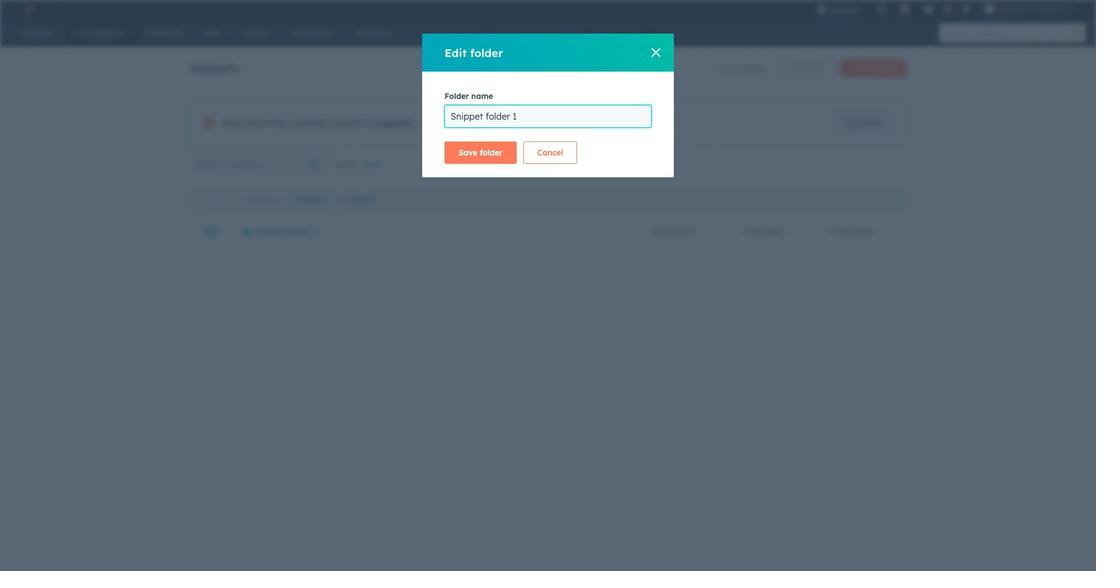 Task type: locate. For each thing, give the bounding box(es) containing it.
0 vertical spatial upgrade
[[830, 6, 861, 15]]

any button
[[363, 153, 394, 175]]

folder inside new folder button
[[807, 64, 825, 72]]

1 vertical spatial created
[[291, 118, 326, 129]]

Search search field
[[190, 153, 326, 175]]

0 vertical spatial of
[[723, 63, 730, 73]]

create
[[851, 64, 872, 72]]

upgrade
[[830, 6, 861, 15], [847, 118, 881, 128]]

search button
[[1068, 24, 1087, 43]]

your team has created 1 out of 5 snippets.
[[222, 118, 415, 129]]

folder
[[470, 46, 504, 60], [807, 64, 825, 72], [480, 148, 503, 158], [287, 226, 311, 236]]

snippet
[[874, 64, 897, 72]]

your
[[222, 118, 243, 129]]

0 horizontal spatial ago
[[770, 226, 784, 236]]

1 selected
[[243, 196, 274, 204]]

save folder
[[459, 148, 503, 158]]

of inside snippets banner
[[723, 63, 730, 73]]

suite
[[543, 118, 562, 128]]

rename
[[296, 195, 327, 205]]

1
[[717, 63, 721, 73], [328, 118, 333, 129], [243, 196, 246, 204], [313, 226, 317, 236]]

folder right save at the left of page
[[480, 148, 503, 158]]

1 horizontal spatial 11
[[830, 226, 837, 236]]

created inside snippets banner
[[739, 63, 768, 73]]

folder right snippet
[[287, 226, 311, 236]]

1 horizontal spatial days
[[840, 226, 857, 236]]

rename button
[[283, 195, 327, 205]]

1 inside snippets banner
[[717, 63, 721, 73]]

1 horizontal spatial ago
[[859, 226, 874, 236]]

1 days from the left
[[750, 226, 768, 236]]

days
[[750, 226, 768, 236], [840, 226, 857, 236]]

upgrade right upgrade image
[[830, 6, 861, 15]]

folder inside save folder button
[[480, 148, 503, 158]]

menu
[[810, 0, 1083, 18]]

menu item
[[869, 0, 872, 18]]

5
[[733, 63, 737, 73], [366, 118, 372, 129]]

upgrade link
[[833, 112, 895, 134]]

folder for snippet folder 1
[[287, 226, 311, 236]]

name
[[472, 91, 493, 101]]

1 of 5 created
[[717, 63, 768, 73]]

snippet folder 1 button
[[243, 226, 317, 236]]

0 vertical spatial 5
[[733, 63, 737, 73]]

11
[[741, 226, 748, 236], [830, 226, 837, 236]]

Search HubSpot search field
[[940, 24, 1077, 43]]

folder for new folder
[[807, 64, 825, 72]]

0 horizontal spatial created
[[291, 118, 326, 129]]

new folder
[[790, 64, 825, 72]]

snippets banner
[[190, 56, 907, 77]]

of
[[723, 63, 730, 73], [354, 118, 363, 129]]

cancel button
[[524, 142, 578, 164]]

save folder button
[[445, 142, 517, 164]]

snippets
[[190, 61, 239, 75]]

2
[[1062, 4, 1066, 13]]

notifications button
[[957, 0, 976, 18]]

created right has
[[291, 118, 326, 129]]

apoptosis studios 2 button
[[978, 0, 1082, 18]]

folder right edit
[[470, 46, 504, 60]]

folder right new
[[807, 64, 825, 72]]

1 horizontal spatial 11 days ago
[[830, 226, 874, 236]]

2 11 days ago from the left
[[830, 226, 874, 236]]

hubspot image
[[20, 2, 34, 16]]

upgrade down create
[[847, 118, 881, 128]]

1 vertical spatial upgrade
[[847, 118, 881, 128]]

tara schultz image
[[985, 4, 995, 14]]

1 11 from the left
[[741, 226, 748, 236]]

1 horizontal spatial of
[[723, 63, 730, 73]]

1 vertical spatial of
[[354, 118, 363, 129]]

0 horizontal spatial 5
[[366, 118, 372, 129]]

menu containing apoptosis studios 2
[[810, 0, 1083, 18]]

created for 5
[[739, 63, 768, 73]]

marketplaces image
[[901, 5, 911, 15]]

1 horizontal spatial 5
[[733, 63, 737, 73]]

1 horizontal spatial created
[[739, 63, 768, 73]]

snippets.
[[374, 118, 415, 129]]

created for has
[[291, 118, 326, 129]]

team
[[246, 118, 269, 129]]

any
[[364, 159, 379, 169]]

0 horizontal spatial 11
[[741, 226, 748, 236]]

0 horizontal spatial days
[[750, 226, 768, 236]]

edit folder
[[445, 46, 504, 60]]

close image
[[652, 48, 661, 57]]

0 horizontal spatial of
[[354, 118, 363, 129]]

11 days ago
[[741, 226, 784, 236], [830, 226, 874, 236]]

0 horizontal spatial 11 days ago
[[741, 226, 784, 236]]

calling icon image
[[877, 4, 887, 15]]

settings link
[[941, 3, 955, 15]]

selected
[[248, 196, 274, 204]]

studios
[[1034, 4, 1059, 13]]

new
[[790, 64, 805, 72]]

tara
[[651, 226, 667, 236]]

created
[[739, 63, 768, 73], [291, 118, 326, 129]]

notifications image
[[962, 5, 972, 15]]

ago
[[770, 226, 784, 236], [859, 226, 874, 236]]

created left new
[[739, 63, 768, 73]]

0 vertical spatial created
[[739, 63, 768, 73]]



Task type: describe. For each thing, give the bounding box(es) containing it.
create snippet button
[[841, 59, 907, 77]]

starter.
[[564, 118, 590, 128]]

settings image
[[943, 5, 953, 15]]

apoptosis
[[997, 4, 1032, 13]]

folder
[[445, 91, 469, 101]]

cancel
[[538, 148, 564, 158]]

1 vertical spatial 5
[[366, 118, 372, 129]]

delete
[[351, 195, 376, 205]]

2 11 from the left
[[830, 226, 837, 236]]

has
[[272, 118, 288, 129]]

crm
[[524, 118, 541, 128]]

folder for save folder
[[480, 148, 503, 158]]

more
[[451, 118, 470, 128]]

folder for edit folder
[[470, 46, 504, 60]]

2 days from the left
[[840, 226, 857, 236]]

calling icon button
[[873, 2, 892, 16]]

unlock
[[424, 118, 449, 128]]

snippets
[[472, 118, 504, 128]]

unlock more snippets with crm suite starter.
[[424, 118, 590, 128]]

search image
[[1073, 29, 1081, 37]]

create snippet
[[851, 64, 897, 72]]

apoptosis studios 2
[[997, 4, 1066, 13]]

hubspot link
[[13, 2, 42, 16]]

delete button
[[339, 195, 376, 205]]

folder name
[[445, 91, 493, 101]]

upgrade image
[[818, 5, 828, 15]]

edit
[[445, 46, 467, 60]]

owner:
[[333, 159, 359, 169]]

snippet folder 1
[[255, 226, 317, 236]]

tara schultz
[[651, 226, 695, 236]]

schultz
[[669, 226, 695, 236]]

2 ago from the left
[[859, 226, 874, 236]]

help button
[[920, 0, 939, 18]]

1 11 days ago from the left
[[741, 226, 784, 236]]

1 ago from the left
[[770, 226, 784, 236]]

with
[[506, 118, 521, 128]]

help image
[[924, 5, 934, 15]]

out
[[336, 118, 351, 129]]

Folder name text field
[[445, 105, 652, 128]]

5 inside snippets banner
[[733, 63, 737, 73]]

new folder button
[[781, 59, 834, 77]]

save
[[459, 148, 478, 158]]

marketplaces button
[[894, 0, 917, 18]]

snippet
[[255, 226, 285, 236]]



Task type: vqa. For each thing, say whether or not it's contained in the screenshot.
folder related to Edit folder
yes



